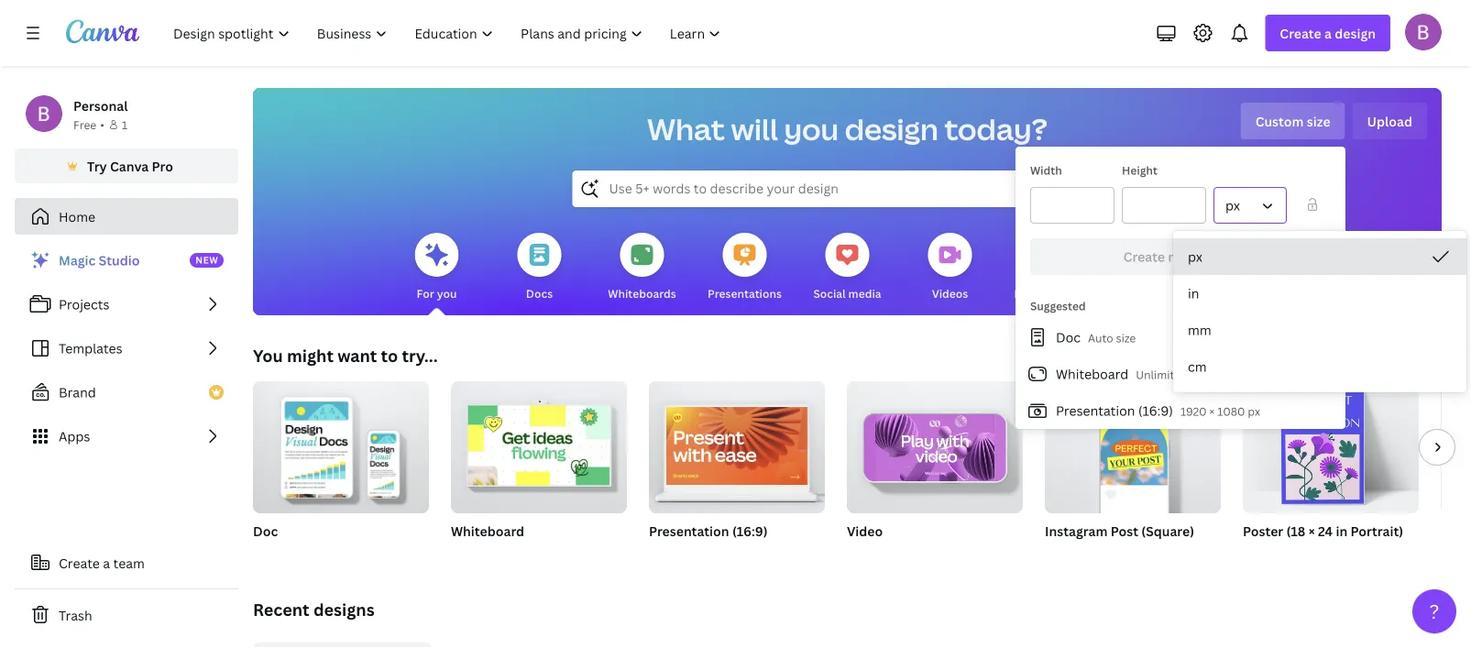 Task type: vqa. For each thing, say whether or not it's contained in the screenshot.
you inside the button
yes



Task type: describe. For each thing, give the bounding box(es) containing it.
px inside button
[[1226, 197, 1241, 214]]

portrait)
[[1351, 522, 1404, 540]]

websites
[[1132, 286, 1180, 301]]

you
[[253, 344, 283, 367]]

recent
[[253, 598, 310, 621]]

try canva pro button
[[15, 149, 238, 183]]

presentation (16:9)
[[649, 522, 768, 540]]

24
[[1319, 522, 1333, 540]]

videos
[[932, 286, 969, 301]]

px button
[[1174, 238, 1467, 275]]

docs button
[[518, 220, 562, 315]]

custom size
[[1256, 112, 1331, 130]]

poster (18 × 24 in portrait) group
[[1243, 374, 1420, 563]]

cm
[[1188, 358, 1207, 376]]

studio
[[99, 252, 140, 269]]

a for team
[[103, 554, 110, 572]]

poster (18 × 24 in portrait)
[[1243, 522, 1404, 540]]

free
[[73, 117, 97, 132]]

instagram post (square) 1080 × 1080 px
[[1045, 522, 1195, 561]]

social
[[814, 286, 846, 301]]

height
[[1122, 163, 1158, 178]]

group for poster (18 × 24 in portrait)
[[1243, 374, 1420, 514]]

apps
[[59, 428, 90, 445]]

cm option
[[1174, 348, 1467, 385]]

Search search field
[[609, 171, 1086, 206]]

you might want to try...
[[253, 344, 438, 367]]

1 horizontal spatial 1080
[[1084, 546, 1111, 561]]

create a team
[[59, 554, 145, 572]]

px inside instagram post (square) 1080 × 1080 px
[[1114, 546, 1127, 561]]

templates link
[[15, 330, 238, 367]]

1080 inside presentation (16:9) 1920 × 1080 px
[[1218, 404, 1246, 419]]

whiteboards
[[608, 286, 677, 301]]

canva
[[110, 157, 149, 175]]

group for whiteboard
[[451, 374, 627, 514]]

magic
[[59, 252, 96, 269]]

new
[[1169, 248, 1194, 265]]

px inside 'button'
[[1188, 248, 1203, 265]]

in option
[[1174, 275, 1467, 312]]

trash
[[59, 607, 92, 624]]

(16:9) for presentation (16:9) 1920 × 1080 px
[[1139, 402, 1174, 420]]

doc auto size
[[1056, 329, 1136, 346]]

upload button
[[1353, 103, 1428, 139]]

in inside button
[[1188, 285, 1200, 302]]

in button
[[1174, 275, 1467, 312]]

1920
[[1181, 404, 1207, 419]]

whiteboard unlimited inside whiteboard 'group'
[[451, 522, 525, 561]]

pro
[[152, 157, 173, 175]]

for you
[[417, 286, 457, 301]]

social media button
[[814, 220, 882, 315]]

home
[[59, 208, 95, 225]]

try
[[87, 157, 107, 175]]

design for create new design
[[1197, 248, 1238, 265]]

today?
[[945, 109, 1048, 149]]

cm button
[[1174, 348, 1467, 385]]

projects
[[59, 296, 110, 313]]

units: px list box
[[1174, 238, 1467, 385]]

(16:9) for presentation (16:9)
[[733, 522, 768, 540]]

0 horizontal spatial design
[[845, 109, 939, 149]]

for you button
[[415, 220, 459, 315]]

free •
[[73, 117, 104, 132]]

create for create new design
[[1124, 248, 1166, 265]]

poster
[[1243, 522, 1284, 540]]

width
[[1031, 163, 1063, 178]]

create a design button
[[1266, 15, 1391, 51]]

bob builder image
[[1406, 14, 1442, 50]]

? button
[[1413, 590, 1457, 634]]

team
[[113, 554, 145, 572]]

brand
[[59, 384, 96, 401]]

mm option
[[1174, 312, 1467, 348]]

video
[[847, 522, 883, 540]]

want
[[338, 344, 377, 367]]

new
[[195, 254, 219, 266]]

docs
[[526, 286, 553, 301]]

mm
[[1188, 321, 1212, 339]]

Width number field
[[1043, 188, 1103, 223]]

video group
[[847, 374, 1023, 563]]

list containing magic studio
[[15, 242, 238, 455]]

1080 × 1080 px button
[[1045, 545, 1145, 563]]

videos button
[[928, 220, 972, 315]]

create new design
[[1124, 248, 1238, 265]]

trash link
[[15, 597, 238, 634]]

templates
[[59, 340, 122, 357]]

presentations button
[[708, 220, 782, 315]]

personal
[[73, 97, 128, 114]]

create for create a team
[[59, 554, 100, 572]]

in inside group
[[1337, 522, 1348, 540]]

unlimited inside whiteboard 'group'
[[451, 546, 503, 561]]

auto
[[1089, 331, 1114, 346]]



Task type: locate. For each thing, give the bounding box(es) containing it.
whiteboard
[[1056, 365, 1129, 383], [451, 522, 525, 540]]

Units: px button
[[1214, 187, 1287, 224]]

presentation (16:9) group
[[649, 374, 825, 563]]

× inside group
[[1309, 522, 1316, 540]]

in right 24
[[1337, 522, 1348, 540]]

0 vertical spatial (16:9)
[[1139, 402, 1174, 420]]

0 horizontal spatial size
[[1117, 331, 1136, 346]]

home link
[[15, 198, 238, 235]]

social media
[[814, 286, 882, 301]]

will
[[731, 109, 778, 149]]

1 horizontal spatial doc
[[1056, 329, 1081, 346]]

unlimited
[[1136, 367, 1188, 382], [451, 546, 503, 561]]

websites button
[[1132, 220, 1180, 315]]

?
[[1430, 598, 1440, 624]]

1 horizontal spatial size
[[1308, 112, 1331, 130]]

a
[[1325, 24, 1332, 42], [103, 554, 110, 572]]

upload
[[1368, 112, 1413, 130]]

1 horizontal spatial create
[[1124, 248, 1166, 265]]

1 horizontal spatial presentation
[[1056, 402, 1136, 420]]

1 vertical spatial unlimited
[[451, 546, 503, 561]]

create left team
[[59, 554, 100, 572]]

2 horizontal spatial 1080
[[1218, 404, 1246, 419]]

2 horizontal spatial create
[[1280, 24, 1322, 42]]

2 horizontal spatial design
[[1335, 24, 1376, 42]]

2 vertical spatial design
[[1197, 248, 1238, 265]]

1 horizontal spatial in
[[1337, 522, 1348, 540]]

0 horizontal spatial ×
[[1076, 546, 1081, 561]]

instagram post (square) group
[[1045, 381, 1221, 563]]

apps link
[[15, 418, 238, 455]]

0 horizontal spatial a
[[103, 554, 110, 572]]

1 vertical spatial create
[[1124, 248, 1166, 265]]

1 vertical spatial whiteboard unlimited
[[451, 522, 525, 561]]

design inside button
[[1197, 248, 1238, 265]]

custom size button
[[1241, 103, 1346, 139]]

0 vertical spatial unlimited
[[1136, 367, 1188, 382]]

1 horizontal spatial design
[[1197, 248, 1238, 265]]

whiteboard unlimited
[[1056, 365, 1188, 383], [451, 522, 525, 561]]

px right 1920
[[1248, 404, 1261, 419]]

you
[[784, 109, 839, 149], [437, 286, 457, 301]]

create a team button
[[15, 545, 238, 581]]

1 horizontal spatial unlimited
[[1136, 367, 1188, 382]]

recent designs
[[253, 598, 375, 621]]

doc up recent
[[253, 522, 278, 540]]

× left 24
[[1309, 522, 1316, 540]]

might
[[287, 344, 334, 367]]

1
[[122, 117, 128, 132]]

design right new
[[1197, 248, 1238, 265]]

1 vertical spatial size
[[1117, 331, 1136, 346]]

1 horizontal spatial a
[[1325, 24, 1332, 42]]

px right height number field
[[1226, 197, 1241, 214]]

(16:9)
[[1139, 402, 1174, 420], [733, 522, 768, 540]]

0 vertical spatial whiteboard unlimited
[[1056, 365, 1188, 383]]

in up mm
[[1188, 285, 1200, 302]]

0 vertical spatial in
[[1188, 285, 1200, 302]]

magic studio
[[59, 252, 140, 269]]

0 horizontal spatial create
[[59, 554, 100, 572]]

projects link
[[15, 286, 238, 323]]

0 horizontal spatial in
[[1188, 285, 1200, 302]]

create
[[1280, 24, 1322, 42], [1124, 248, 1166, 265], [59, 554, 100, 572]]

what
[[648, 109, 725, 149]]

design
[[1335, 24, 1376, 42], [845, 109, 939, 149], [1197, 248, 1238, 265]]

1 vertical spatial (16:9)
[[733, 522, 768, 540]]

presentation
[[1056, 402, 1136, 420], [649, 522, 730, 540]]

you right will
[[784, 109, 839, 149]]

1 vertical spatial a
[[103, 554, 110, 572]]

0 vertical spatial doc
[[1056, 329, 1081, 346]]

design left bob builder image
[[1335, 24, 1376, 42]]

doc for doc
[[253, 522, 278, 540]]

0 vertical spatial whiteboard
[[1056, 365, 1129, 383]]

1 horizontal spatial ×
[[1210, 404, 1215, 419]]

custom
[[1256, 112, 1304, 130]]

doc
[[1056, 329, 1081, 346], [253, 522, 278, 540]]

list
[[15, 242, 238, 455], [1016, 319, 1346, 429]]

try canva pro
[[87, 157, 173, 175]]

create left new
[[1124, 248, 1166, 265]]

presentation (16:9) 1920 × 1080 px
[[1056, 402, 1261, 420]]

0 vertical spatial you
[[784, 109, 839, 149]]

group for video
[[847, 374, 1023, 514]]

print
[[1015, 286, 1041, 301]]

create a design
[[1280, 24, 1376, 42]]

design inside dropdown button
[[1335, 24, 1376, 42]]

size right custom
[[1308, 112, 1331, 130]]

1 vertical spatial doc
[[253, 522, 278, 540]]

px right websites button at top
[[1188, 248, 1203, 265]]

group for instagram post (square)
[[1045, 381, 1221, 514]]

0 vertical spatial ×
[[1210, 404, 1215, 419]]

to
[[381, 344, 398, 367]]

0 horizontal spatial whiteboard unlimited
[[451, 522, 525, 561]]

doc inside doc group
[[253, 522, 278, 540]]

post
[[1111, 522, 1139, 540]]

you right for
[[437, 286, 457, 301]]

instagram
[[1045, 522, 1108, 540]]

× right 1920
[[1210, 404, 1215, 419]]

(18
[[1287, 522, 1306, 540]]

1 vertical spatial whiteboard
[[451, 522, 525, 540]]

for
[[417, 286, 435, 301]]

size inside doc auto size
[[1117, 331, 1136, 346]]

px option
[[1174, 238, 1467, 275]]

whiteboard inside whiteboard 'group'
[[451, 522, 525, 540]]

0 horizontal spatial unlimited
[[451, 546, 503, 561]]

try...
[[402, 344, 438, 367]]

1 horizontal spatial list
[[1016, 319, 1346, 429]]

0 horizontal spatial (16:9)
[[733, 522, 768, 540]]

top level navigation element
[[161, 15, 737, 51]]

print products button
[[1015, 220, 1092, 315]]

list containing doc
[[1016, 319, 1346, 429]]

media
[[849, 286, 882, 301]]

you inside button
[[437, 286, 457, 301]]

2 horizontal spatial ×
[[1309, 522, 1316, 540]]

design up search search box
[[845, 109, 939, 149]]

design for create a design
[[1335, 24, 1376, 42]]

0 vertical spatial size
[[1308, 112, 1331, 130]]

0 vertical spatial a
[[1325, 24, 1332, 42]]

group for presentation (16:9)
[[649, 374, 825, 514]]

doc left the auto
[[1056, 329, 1081, 346]]

designs
[[314, 598, 375, 621]]

0 horizontal spatial you
[[437, 286, 457, 301]]

0 vertical spatial presentation
[[1056, 402, 1136, 420]]

presentation for presentation (16:9) 1920 × 1080 px
[[1056, 402, 1136, 420]]

size right the auto
[[1117, 331, 1136, 346]]

None search field
[[573, 171, 1123, 207]]

(16:9) inside group
[[733, 522, 768, 540]]

group
[[253, 374, 429, 514], [451, 374, 627, 514], [649, 374, 825, 514], [847, 374, 1023, 514], [1243, 374, 1420, 514], [1045, 381, 1221, 514], [1442, 381, 1472, 514]]

px down post
[[1114, 546, 1127, 561]]

presentations
[[708, 286, 782, 301]]

a inside button
[[103, 554, 110, 572]]

whiteboard group
[[451, 374, 627, 563]]

1 vertical spatial in
[[1337, 522, 1348, 540]]

1080
[[1218, 404, 1246, 419], [1045, 546, 1073, 561], [1084, 546, 1111, 561]]

0 vertical spatial design
[[1335, 24, 1376, 42]]

create up custom size
[[1280, 24, 1322, 42]]

whiteboards button
[[608, 220, 677, 315]]

1 vertical spatial you
[[437, 286, 457, 301]]

0 vertical spatial create
[[1280, 24, 1322, 42]]

1 horizontal spatial whiteboard
[[1056, 365, 1129, 383]]

0 horizontal spatial doc
[[253, 522, 278, 540]]

px inside presentation (16:9) 1920 × 1080 px
[[1248, 404, 1261, 419]]

× inside presentation (16:9) 1920 × 1080 px
[[1210, 404, 1215, 419]]

a for design
[[1325, 24, 1332, 42]]

suggested
[[1031, 298, 1086, 314]]

1 horizontal spatial whiteboard unlimited
[[1056, 365, 1188, 383]]

1 vertical spatial presentation
[[649, 522, 730, 540]]

(square)
[[1142, 522, 1195, 540]]

create inside button
[[59, 554, 100, 572]]

create inside dropdown button
[[1280, 24, 1322, 42]]

size
[[1308, 112, 1331, 130], [1117, 331, 1136, 346]]

0 horizontal spatial whiteboard
[[451, 522, 525, 540]]

size inside custom size dropdown button
[[1308, 112, 1331, 130]]

Height number field
[[1134, 188, 1195, 223]]

products
[[1043, 286, 1092, 301]]

brand link
[[15, 374, 238, 411]]

1 horizontal spatial you
[[784, 109, 839, 149]]

0 horizontal spatial list
[[15, 242, 238, 455]]

create inside button
[[1124, 248, 1166, 265]]

1 vertical spatial design
[[845, 109, 939, 149]]

doc group
[[253, 374, 429, 563]]

0 horizontal spatial 1080
[[1045, 546, 1073, 561]]

create new design button
[[1031, 238, 1331, 275]]

a inside dropdown button
[[1325, 24, 1332, 42]]

1 horizontal spatial (16:9)
[[1139, 402, 1174, 420]]

mm button
[[1174, 312, 1467, 348]]

0 horizontal spatial presentation
[[649, 522, 730, 540]]

•
[[100, 117, 104, 132]]

2 vertical spatial create
[[59, 554, 100, 572]]

what will you design today?
[[648, 109, 1048, 149]]

×
[[1210, 404, 1215, 419], [1309, 522, 1316, 540], [1076, 546, 1081, 561]]

doc for doc auto size
[[1056, 329, 1081, 346]]

presentation inside presentation (16:9) group
[[649, 522, 730, 540]]

× down "instagram"
[[1076, 546, 1081, 561]]

1 vertical spatial ×
[[1309, 522, 1316, 540]]

group for doc
[[253, 374, 429, 514]]

in
[[1188, 285, 1200, 302], [1337, 522, 1348, 540]]

× inside instagram post (square) 1080 × 1080 px
[[1076, 546, 1081, 561]]

create for create a design
[[1280, 24, 1322, 42]]

presentation for presentation (16:9)
[[649, 522, 730, 540]]

print products
[[1015, 286, 1092, 301]]

2 vertical spatial ×
[[1076, 546, 1081, 561]]



